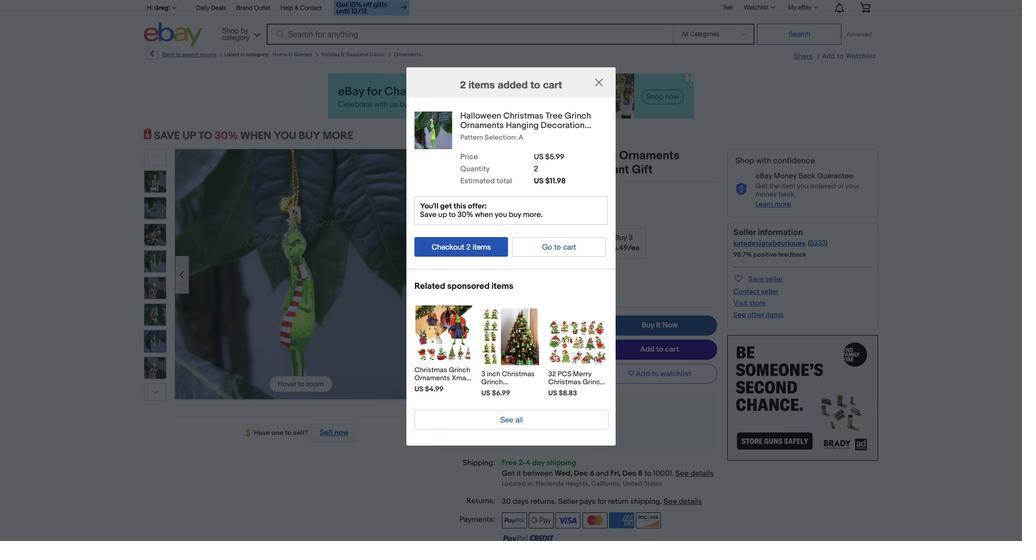 Task type: locate. For each thing, give the bounding box(es) containing it.
us for $5.09/ea
[[495, 316, 512, 332]]

you'll
[[420, 201, 439, 211]]

tree
[[546, 111, 563, 121], [554, 149, 578, 163], [415, 382, 429, 391], [586, 386, 600, 395], [482, 394, 496, 403]]

christmas inside the christmas grinch ornaments xmas tree hanging figure pendant car decoration gift
[[415, 366, 447, 374]]

2 vertical spatial cart
[[665, 345, 679, 355]]

0 vertical spatial free
[[513, 404, 527, 413]]

watchlist down advanced
[[846, 52, 876, 60]]

hanging for decoration
[[436, 163, 482, 177]]

2 left added
[[460, 78, 466, 90]]

cart right added
[[543, 78, 562, 90]]

1 horizontal spatial watchlist
[[846, 52, 876, 60]]

1 horizontal spatial for
[[598, 498, 607, 507]]

0 horizontal spatial save
[[420, 210, 437, 220]]

decoration
[[484, 163, 545, 177], [431, 399, 466, 407], [482, 403, 517, 411], [548, 403, 584, 411]]

1 horizontal spatial or
[[838, 182, 844, 191]]

us left $6.99
[[482, 389, 491, 398]]

pendant
[[585, 163, 629, 177], [436, 390, 462, 399], [482, 411, 508, 419], [548, 411, 575, 419]]

shop with confidence
[[736, 156, 815, 166]]

you inside ebay money back guarantee get the item you ordered or your money back. learn more
[[797, 182, 809, 191]]

0 horizontal spatial &
[[289, 51, 293, 58]]

money
[[756, 190, 777, 199]]

see down 10001
[[664, 498, 677, 507]]

ebay inside my ebay link
[[799, 4, 812, 11]]

2 right go to cart
[[579, 233, 583, 243]]

0 horizontal spatial get
[[502, 469, 515, 479]]

pendant down us $6.99
[[482, 411, 508, 419]]

in:
[[528, 481, 535, 489]]

1 horizontal spatial dec
[[623, 469, 637, 479]]

hanging
[[506, 121, 539, 131], [436, 163, 482, 177], [430, 382, 457, 391], [497, 394, 524, 403], [548, 394, 575, 403]]

shipping up discover image
[[631, 498, 660, 507]]

0 vertical spatial add
[[823, 52, 835, 60]]

with details__icon image left money
[[736, 183, 748, 196]]

my ebay link
[[783, 2, 823, 14]]

ebay up "the"
[[756, 172, 772, 181]]

more inside ebay money back guarantee get the item you ordered or your money back. learn more
[[775, 200, 792, 209]]

for left $4.19/ea
[[536, 265, 545, 275]]

save inside you'll get this offer: save up to 30% when you buy more.
[[420, 210, 437, 220]]

decoration down $6.99
[[482, 403, 517, 411]]

0 horizontal spatial cart
[[543, 78, 562, 90]]

account navigation
[[144, 0, 879, 17]]

sell link
[[719, 4, 738, 11]]

Quantity: text field
[[502, 281, 524, 298]]

watchlist right sell link on the right
[[744, 4, 769, 11]]

32 pcs merry christmas grinch ornaments tree hanging decoration figure pendant
[[548, 370, 606, 419]]

save
[[154, 130, 180, 143]]

$5.09/ea up $4.19/ea
[[558, 244, 589, 253]]

$5.09/ea up $0.90
[[514, 316, 568, 332]]

1 horizontal spatial 3
[[629, 233, 633, 243]]

advanced link
[[842, 24, 877, 44]]

us $6.99
[[482, 389, 510, 398]]

save left $0.90
[[495, 332, 511, 342]]

buy
[[515, 233, 527, 243], [565, 233, 577, 243], [615, 233, 627, 243], [642, 321, 655, 331]]

get left "the"
[[756, 182, 768, 191]]

grinch inside the christmas grinch ornaments xmas tree hanging figure pendant car decoration gift
[[449, 366, 470, 374]]

christmas up a
[[503, 111, 544, 121]]

save left up on the left top of page
[[420, 210, 437, 220]]

christmas inside the 3 inch christmas grinch ornaments xmas tree hanging decoration figure pendant
[[502, 370, 535, 378]]

0 horizontal spatial dec
[[574, 469, 588, 479]]

christmas up us $4.99
[[415, 366, 447, 374]]

0 horizontal spatial you
[[495, 210, 507, 220]]

pendant inside the christmas grinch ornaments xmas tree hanging figure pendant car decoration gift
[[436, 390, 462, 399]]

0 vertical spatial with details__icon image
[[736, 183, 748, 196]]

1 horizontal spatial 4
[[526, 459, 531, 468]]

0 vertical spatial or
[[838, 182, 844, 191]]

1 horizontal spatial back
[[799, 172, 816, 181]]

pendant right car
[[436, 390, 462, 399]]

0 horizontal spatial more
[[516, 265, 534, 275]]

grinch for decoration...
[[565, 111, 591, 121]]

banner
[[144, 0, 879, 49]]

0 vertical spatial 3
[[629, 233, 633, 243]]

figure up all
[[519, 403, 539, 411]]

picture 7 of 12 image
[[145, 332, 166, 352]]

1 horizontal spatial contact
[[734, 288, 760, 296]]

ornaments inside halloween christmas tree grinch ornaments hanging decoration... pattern selection: a
[[460, 121, 504, 131]]

back.
[[779, 190, 796, 199]]

tree up $11.98
[[554, 149, 578, 163]]

(
[[808, 239, 810, 248]]

halloween for halloween christmas tree grinch ornaments hanging decoration figure pendant gift
[[436, 149, 493, 163]]

hanging inside the christmas grinch ornaments xmas tree hanging figure pendant car decoration gift
[[430, 382, 457, 391]]

0 horizontal spatial .
[[555, 498, 557, 507]]

None submit
[[758, 24, 842, 45]]

0 horizontal spatial ebay
[[756, 172, 772, 181]]

add down add to cart link
[[636, 370, 650, 379]]

see right 10001
[[676, 469, 689, 479]]

tree down merry at the right bottom of page
[[586, 386, 600, 395]]

back
[[163, 51, 175, 58], [799, 172, 816, 181]]

to inside free 2-4 day shipping get it between wed, dec 6 and fri, dec 8 to 10001 . see details located in: hacienda heights, california, united states
[[645, 469, 652, 479]]

buy for buy 2
[[565, 233, 577, 243]]

0 vertical spatial advertisement region
[[328, 73, 694, 119]]

seller inside contact seller visit store see other items
[[761, 288, 779, 296]]

0 vertical spatial cart
[[543, 78, 562, 90]]

1 horizontal spatial save
[[495, 332, 511, 342]]

buy for buy 3
[[615, 233, 627, 243]]

& right the home
[[289, 51, 293, 58]]

1 vertical spatial cart
[[563, 243, 576, 251]]

4 or more for $4.19/ea
[[501, 265, 576, 275]]

3 up $4.49/ea
[[629, 233, 633, 243]]

savings:
[[466, 240, 495, 249]]

you right item at the right of page
[[797, 182, 809, 191]]

a
[[519, 133, 524, 141]]

0 horizontal spatial advertisement region
[[328, 73, 694, 119]]

1 vertical spatial watchlist
[[846, 52, 876, 60]]

seller up 98.7%
[[734, 228, 756, 238]]

shipping down us $8.83
[[529, 404, 556, 413]]

0 vertical spatial halloween
[[460, 111, 502, 121]]

cart for add
[[665, 345, 679, 355]]

picture 4 of 12 image
[[144, 251, 166, 273]]

hanging inside 32 pcs merry christmas grinch ornaments tree hanging decoration figure pendant
[[548, 394, 575, 403]]

grinch inside halloween christmas tree grinch ornaments hanging decoration... pattern selection: a
[[565, 111, 591, 121]]

inch
[[487, 370, 501, 378]]

to right added
[[531, 78, 540, 90]]

xmas left inch
[[452, 374, 470, 383]]

0 vertical spatial pattern
[[460, 133, 483, 141]]

get left it in the bottom of the page
[[502, 469, 515, 479]]

& inside account navigation
[[295, 5, 299, 12]]

free up all
[[513, 404, 527, 413]]

figure down merry at the right bottom of page
[[586, 403, 606, 411]]

shipping up "wed,"
[[547, 459, 576, 468]]

0 vertical spatial xmas
[[452, 374, 470, 383]]

buy left the it
[[642, 321, 655, 331]]

fri,
[[611, 469, 621, 479]]

0 horizontal spatial sell
[[320, 429, 333, 438]]

advertisement region
[[328, 73, 694, 119], [728, 336, 879, 461]]

2 horizontal spatial cart
[[665, 345, 679, 355]]

2 vertical spatial shipping
[[631, 498, 660, 507]]

ornaments
[[394, 51, 421, 58], [460, 121, 504, 131], [619, 149, 680, 163], [415, 374, 450, 383], [482, 386, 517, 395], [548, 386, 584, 395]]

bulk
[[450, 240, 465, 249]]

halloween up selection:
[[460, 111, 502, 121]]

back inside back to search results link
[[163, 51, 175, 58]]

1 vertical spatial $5.09/ea
[[514, 316, 568, 332]]

0 horizontal spatial and
[[558, 404, 570, 413]]

figure inside "halloween christmas tree grinch ornaments hanging decoration figure pendant gift"
[[548, 163, 582, 177]]

confidence
[[773, 156, 815, 166]]

buy
[[299, 130, 320, 143]]

& for contact
[[295, 5, 299, 12]]

brand outlet
[[236, 5, 271, 12]]

2 items added to cart
[[460, 78, 562, 90]]

0 vertical spatial details
[[691, 469, 714, 479]]

3 inside the 3 inch christmas grinch ornaments xmas tree hanging decoration figure pendant
[[482, 370, 486, 378]]

2 horizontal spatial save
[[749, 275, 764, 284]]

buy inside buy 3 $4.49/ea
[[615, 233, 627, 243]]

8
[[638, 469, 643, 479]]

this
[[454, 201, 466, 211]]

1 vertical spatial get
[[502, 469, 515, 479]]

and down us $8.83
[[558, 404, 570, 413]]

halloween inside halloween christmas tree grinch ornaments hanging decoration... pattern selection: a
[[460, 111, 502, 121]]

now
[[335, 429, 349, 438]]

1 vertical spatial shipping
[[547, 459, 576, 468]]

1 vertical spatial 4
[[526, 459, 531, 468]]

see other items link
[[734, 311, 784, 320]]

shop
[[736, 156, 755, 166]]

pendant left gift
[[585, 163, 629, 177]]

1 horizontal spatial get
[[756, 182, 768, 191]]

hanging inside the 3 inch christmas grinch ornaments xmas tree hanging decoration figure pendant
[[497, 394, 524, 403]]

picture 1 of 12 image
[[144, 171, 166, 193]]

5333
[[810, 239, 826, 248]]

sell?
[[293, 429, 309, 438]]

holiday & seasonal décor link
[[321, 51, 385, 58]]

$5.09/ea inside us $5.09/ea save us $0.90 (15% off)
[[514, 316, 568, 332]]

holiday & seasonal décor
[[321, 51, 385, 58]]

1 horizontal spatial xmas
[[519, 386, 537, 395]]

merry
[[573, 370, 592, 378]]

1 vertical spatial sell
[[320, 429, 333, 438]]

1 horizontal spatial and
[[596, 469, 609, 479]]

1 horizontal spatial &
[[295, 5, 299, 12]]

1 horizontal spatial ebay
[[799, 4, 812, 11]]

contact inside help & contact link
[[300, 5, 322, 12]]

2 horizontal spatial .
[[672, 469, 674, 479]]

hanging for decoration...
[[506, 121, 539, 131]]

0 vertical spatial 4
[[501, 265, 506, 275]]

seller up visa image on the bottom right of the page
[[559, 498, 578, 507]]

or up quantity: text field
[[508, 265, 515, 275]]

sell left watchlist link
[[723, 4, 733, 11]]

pcs
[[558, 370, 572, 378]]

christmas right inch
[[502, 370, 535, 378]]

$5.09/ea
[[558, 244, 589, 253], [514, 316, 568, 332]]

30 days returns . seller pays for return shipping . see details
[[502, 498, 702, 507]]

0 horizontal spatial 3
[[482, 370, 486, 378]]

sell now link
[[309, 425, 358, 442]]

returns
[[531, 498, 555, 507]]

or
[[838, 182, 844, 191], [508, 265, 515, 275]]

1 horizontal spatial advertisement region
[[728, 336, 879, 461]]

0 horizontal spatial for
[[536, 265, 545, 275]]

add inside button
[[636, 370, 650, 379]]

see inside contact seller visit store see other items
[[734, 311, 746, 320]]

0 horizontal spatial watchlist
[[744, 4, 769, 11]]

1 vertical spatial save
[[749, 275, 764, 284]]

your shopping cart image
[[860, 3, 872, 13]]

1 vertical spatial add
[[640, 345, 655, 355]]

buy left 1
[[515, 233, 527, 243]]

sell inside account navigation
[[723, 4, 733, 11]]

more down back.
[[775, 200, 792, 209]]

us right price:
[[495, 316, 512, 332]]

us $5.99
[[534, 152, 565, 162]]

share
[[794, 52, 813, 60]]

hanging inside "halloween christmas tree grinch ornaments hanging decoration figure pendant gift"
[[436, 163, 482, 177]]

$5.99
[[545, 152, 565, 162]]

1 horizontal spatial 30%
[[458, 210, 473, 220]]

get inside ebay money back guarantee get the item you ordered or your money back. learn more
[[756, 182, 768, 191]]

1 vertical spatial with details__icon image
[[447, 404, 457, 414]]

figure up gift
[[415, 390, 435, 399]]

figure inside 32 pcs merry christmas grinch ornaments tree hanging decoration figure pendant
[[586, 403, 606, 411]]

decoration up new
[[484, 163, 545, 177]]

christmas down a
[[495, 149, 551, 163]]

home & garden link
[[273, 51, 312, 58]]

picture 8 of 12 image
[[144, 358, 166, 379]]

get an extra 15% off image
[[334, 1, 409, 16]]

see details link down 10001
[[664, 498, 702, 507]]

checkout 2 items link
[[415, 237, 508, 257]]

with details__icon image
[[736, 183, 748, 196], [447, 404, 457, 414], [448, 429, 457, 441]]

& right the help
[[295, 5, 299, 12]]

halloween inside "halloween christmas tree grinch ornaments hanging decoration figure pendant gift"
[[436, 149, 493, 163]]

2 items added to cart document
[[407, 67, 616, 446]]

1
[[529, 233, 532, 243]]

xmas up breathe easy. free shipping and returns.
[[519, 386, 537, 395]]

seller for contact
[[761, 288, 779, 296]]

0 vertical spatial you
[[797, 182, 809, 191]]

when
[[475, 210, 493, 220]]

seller down save seller
[[761, 288, 779, 296]]

grinch inside the 3 inch christmas grinch ornaments xmas tree hanging decoration figure pendant
[[482, 378, 503, 387]]

states
[[644, 481, 663, 489]]

1 vertical spatial or
[[508, 265, 515, 275]]

0 horizontal spatial contact
[[300, 5, 322, 12]]

0 vertical spatial seller
[[766, 275, 783, 284]]

1 vertical spatial pattern
[[471, 205, 495, 215]]

us left $11.98
[[534, 176, 544, 186]]

heights,
[[565, 481, 590, 489]]

christmas up us $8.83
[[548, 378, 581, 387]]

sell left now
[[320, 429, 333, 438]]

4 up quantity: text field
[[501, 265, 506, 275]]

1 vertical spatial 30%
[[458, 210, 473, 220]]

back inside ebay money back guarantee get the item you ordered or your money back. learn more
[[799, 172, 816, 181]]

daily deals
[[196, 5, 226, 12]]

1 horizontal spatial cart
[[563, 243, 576, 251]]

price:
[[470, 316, 489, 326]]

see inside free 2-4 day shipping get it between wed, dec 6 and fri, dec 8 to 10001 . see details located in: hacienda heights, california, united states
[[676, 469, 689, 479]]

category:
[[246, 51, 270, 58]]

with details__icon image left the breathe
[[447, 404, 457, 414]]

hanging for figure
[[430, 382, 457, 391]]

cart inside add to cart link
[[665, 345, 679, 355]]

1 vertical spatial you
[[495, 210, 507, 220]]

buy inside buy 1 $5.99/ea
[[515, 233, 527, 243]]

or inside ebay money back guarantee get the item you ordered or your money back. learn more
[[838, 182, 844, 191]]

0 vertical spatial save
[[420, 210, 437, 220]]

buy 2 $5.09/ea
[[558, 233, 589, 253]]

you'll get this offer: save up to 30% when you buy more.
[[420, 201, 543, 220]]

0 vertical spatial sell
[[723, 4, 733, 11]]

return
[[608, 498, 629, 507]]

more
[[323, 130, 354, 143]]

checkout
[[432, 243, 464, 251]]

& right holiday
[[341, 51, 345, 58]]

ornaments inside 32 pcs merry christmas grinch ornaments tree hanging decoration figure pendant
[[548, 386, 584, 395]]

4 inside free 2-4 day shipping get it between wed, dec 6 and fri, dec 8 to 10001 . see details located in: hacienda heights, california, united states
[[526, 459, 531, 468]]

dec left 6
[[574, 469, 588, 479]]

3 left inch
[[482, 370, 486, 378]]

contact inside contact seller visit store see other items
[[734, 288, 760, 296]]

2 horizontal spatial &
[[341, 51, 345, 58]]

contact right the help
[[300, 5, 322, 12]]

more down '$5.99/ea'
[[516, 265, 534, 275]]

1 horizontal spatial .
[[660, 498, 662, 507]]

. down "states"
[[660, 498, 662, 507]]

see details link right 10001
[[676, 469, 714, 479]]

christmas
[[503, 111, 544, 121], [495, 149, 551, 163], [415, 366, 447, 374], [502, 370, 535, 378], [548, 378, 581, 387]]

all
[[516, 416, 523, 424]]

. inside free 2-4 day shipping get it between wed, dec 6 and fri, dec 8 to 10001 . see details located in: hacienda heights, california, united states
[[672, 469, 674, 479]]

0 vertical spatial more
[[775, 200, 792, 209]]

for right pays
[[598, 498, 607, 507]]

with details__icon image for ebay money back guarantee
[[736, 183, 748, 196]]

us for $6.99
[[482, 389, 491, 398]]

buy inside buy 2 $5.09/ea
[[565, 233, 577, 243]]

cart down now
[[665, 345, 679, 355]]

items right other
[[766, 311, 784, 320]]

1 horizontal spatial sell
[[723, 4, 733, 11]]

add down the buy it now link
[[640, 345, 655, 355]]

you inside you'll get this offer: save up to 30% when you buy more.
[[495, 210, 507, 220]]

outlet
[[254, 5, 271, 12]]

up
[[182, 130, 196, 143]]

none submit inside banner
[[758, 24, 842, 45]]

hanging inside halloween christmas tree grinch ornaments hanging decoration... pattern selection: a
[[506, 121, 539, 131]]

buy it now link
[[602, 316, 718, 336]]

contact up visit store link
[[734, 288, 760, 296]]

(15%
[[546, 332, 562, 342]]

cart inside go to cart link
[[563, 243, 576, 251]]

decoration down $8.83
[[548, 403, 584, 411]]

1 horizontal spatial you
[[797, 182, 809, 191]]

0 horizontal spatial back
[[163, 51, 175, 58]]

1 vertical spatial seller
[[559, 498, 578, 507]]

add for add to watchlist
[[636, 370, 650, 379]]

watchlist inside share | add to watchlist
[[846, 52, 876, 60]]

with details__icon image down the christmas grinch ornaments xmas tree hanging figure pendant car decoration gift
[[448, 429, 457, 441]]

details inside free 2-4 day shipping get it between wed, dec 6 and fri, dec 8 to 10001 . see details located in: hacienda heights, california, united states
[[691, 469, 714, 479]]

back left search
[[163, 51, 175, 58]]

tree up $5.99
[[546, 111, 563, 121]]

4 left day
[[526, 459, 531, 468]]

1 horizontal spatial seller
[[734, 228, 756, 238]]

us up car
[[415, 385, 424, 394]]

deals
[[211, 5, 226, 12]]

grinch for tree
[[482, 378, 503, 387]]

to right "8"
[[645, 469, 652, 479]]

paypal credit image
[[502, 536, 554, 542]]

. right "8"
[[672, 469, 674, 479]]

1 horizontal spatial more
[[775, 200, 792, 209]]

1 vertical spatial xmas
[[519, 386, 537, 395]]

back up ordered
[[799, 172, 816, 181]]

buy right 'go'
[[565, 233, 577, 243]]

have
[[254, 429, 270, 438]]

1 vertical spatial details
[[679, 498, 702, 507]]

and right 6
[[596, 469, 609, 479]]

$6.99
[[492, 389, 510, 398]]

grinch inside "halloween christmas tree grinch ornaments hanging decoration figure pendant gift"
[[580, 149, 617, 163]]

see down visit
[[734, 311, 746, 320]]

ebay right my
[[799, 4, 812, 11]]

dec up united on the bottom of page
[[623, 469, 637, 479]]

1 vertical spatial halloween
[[436, 149, 493, 163]]

sell for sell
[[723, 4, 733, 11]]

0 vertical spatial seller
[[734, 228, 756, 238]]

to
[[176, 51, 181, 58], [837, 52, 844, 60], [531, 78, 540, 90], [449, 210, 456, 220], [554, 243, 561, 251], [657, 345, 664, 355], [652, 370, 659, 379], [285, 429, 292, 438], [645, 469, 652, 479]]

decoration down $4.99
[[431, 399, 466, 407]]

shipping inside free 2-4 day shipping get it between wed, dec 6 and fri, dec 8 to 10001 . see details located in: hacienda heights, california, united states
[[547, 459, 576, 468]]

to left watchlist
[[652, 370, 659, 379]]

xmas inside the 3 inch christmas grinch ornaments xmas tree hanging decoration figure pendant
[[519, 386, 537, 395]]

go to cart link
[[512, 237, 606, 257]]

1 vertical spatial 3
[[482, 370, 486, 378]]

paypal image
[[502, 513, 527, 529]]

halloween up quantity
[[436, 149, 493, 163]]

back to search results
[[163, 51, 216, 58]]

2 vertical spatial save
[[495, 332, 511, 342]]

2 vertical spatial add
[[636, 370, 650, 379]]

$4.49/ea
[[608, 244, 640, 253]]

0 horizontal spatial |
[[221, 51, 222, 58]]

pendant down us $8.83
[[548, 411, 575, 419]]

halloween christmas tree grinch ornaments hanging decoration figure pendant gift
[[436, 149, 680, 177]]

| right share button
[[818, 52, 819, 60]]

seller for save
[[766, 275, 783, 284]]

32
[[548, 370, 556, 378]]

condition:
[[459, 191, 495, 201]]

1 vertical spatial ebay
[[756, 172, 772, 181]]

garden
[[294, 51, 312, 58]]

0 horizontal spatial 4
[[501, 265, 506, 275]]

tree up the breathe
[[482, 394, 496, 403]]

pendant inside "halloween christmas tree grinch ornaments hanging decoration figure pendant gift"
[[585, 163, 629, 177]]

0 horizontal spatial 30%
[[215, 130, 238, 143]]

to right up on the left top of page
[[449, 210, 456, 220]]

halloween christmas tree grinch ornaments hanging decoration figure pendant gift - picture 7 of 12 image
[[175, 148, 427, 400]]

with
[[756, 156, 772, 166]]

my
[[789, 4, 797, 11]]

free left 2-
[[502, 459, 517, 468]]

items right bulk
[[473, 243, 491, 251]]

pays
[[580, 498, 596, 507]]

seller inside button
[[766, 275, 783, 284]]



Task type: describe. For each thing, give the bounding box(es) containing it.
free inside free 2-4 day shipping get it between wed, dec 6 and fri, dec 8 to 10001 . see details located in: hacienda heights, california, united states
[[502, 459, 517, 468]]

$8.83
[[559, 389, 577, 398]]

car
[[415, 399, 429, 407]]

ornaments inside the 3 inch christmas grinch ornaments xmas tree hanging decoration figure pendant
[[482, 386, 517, 395]]

figure inside the 3 inch christmas grinch ornaments xmas tree hanging decoration figure pendant
[[519, 403, 539, 411]]

halloween christmas tree grinch ornaments hanging decoration figure pendant gift image
[[415, 111, 452, 149]]

1 dec from the left
[[574, 469, 588, 479]]

3 inside buy 3 $4.49/ea
[[629, 233, 633, 243]]

xmas inside the christmas grinch ornaments xmas tree hanging figure pendant car decoration gift
[[452, 374, 470, 383]]

save inside us $5.09/ea save us $0.90 (15% off)
[[495, 332, 511, 342]]

guarantee
[[817, 172, 854, 181]]

free 2-4 day shipping get it between wed, dec 6 and fri, dec 8 to 10001 . see details located in: hacienda heights, california, united states
[[502, 459, 714, 489]]

1 vertical spatial advertisement region
[[728, 336, 879, 461]]

3 inch christmas grinch ornaments xmas tree hanging decoration figure pendant
[[482, 370, 539, 419]]

0 vertical spatial and
[[558, 404, 570, 413]]

related sponsored items
[[415, 281, 514, 291]]

items right sponsored at the bottom left of the page
[[492, 281, 514, 291]]

help
[[281, 5, 293, 12]]

pattern inside the pattern selection
[[471, 205, 495, 215]]

american express image
[[609, 513, 635, 529]]

decoration inside 32 pcs merry christmas grinch ornaments tree hanging decoration figure pendant
[[548, 403, 584, 411]]

98.7%
[[734, 251, 752, 259]]

katedesignsboutiques
[[734, 240, 806, 248]]

get inside free 2-4 day shipping get it between wed, dec 6 and fri, dec 8 to 10001 . see details located in: hacienda heights, california, united states
[[502, 469, 515, 479]]

sponsored
[[447, 281, 490, 291]]

seller information katedesignsboutiques ( 5333 ) 98.7% positive feedback
[[734, 228, 828, 259]]

other
[[748, 311, 764, 320]]

decoration inside the christmas grinch ornaments xmas tree hanging figure pendant car decoration gift
[[431, 399, 466, 407]]

shipping:
[[463, 459, 495, 468]]

easy.
[[495, 404, 511, 413]]

see inside see all link
[[500, 416, 514, 424]]

items left added
[[469, 78, 495, 90]]

to inside share | add to watchlist
[[837, 52, 844, 60]]

the
[[770, 182, 780, 191]]

us $8.83
[[548, 389, 577, 398]]

between
[[523, 469, 553, 479]]

0 vertical spatial shipping
[[529, 404, 556, 413]]

share button
[[794, 51, 813, 61]]

with details__icon image for breathe easy.
[[447, 404, 457, 414]]

10001
[[653, 469, 672, 479]]

related
[[415, 281, 445, 291]]

items inside contact seller visit store see other items
[[766, 311, 784, 320]]

add for add to cart
[[640, 345, 655, 355]]

2 right bulk
[[467, 243, 471, 251]]

listed
[[224, 51, 239, 58]]

pendant inside 32 pcs merry christmas grinch ornaments tree hanging decoration figure pendant
[[548, 411, 575, 419]]

contact seller visit store see other items
[[734, 288, 784, 320]]

& for seasonal
[[341, 51, 345, 58]]

gift
[[415, 407, 426, 415]]

learn more link
[[756, 200, 792, 209]]

seasonal
[[346, 51, 369, 58]]

tree inside halloween christmas tree grinch ornaments hanging decoration... pattern selection: a
[[546, 111, 563, 121]]

to right one
[[285, 429, 292, 438]]

us for $5.99
[[534, 152, 544, 162]]

ornaments link
[[394, 51, 421, 58]]

discover image
[[636, 513, 661, 529]]

tree inside 32 pcs merry christmas grinch ornaments tree hanging decoration figure pendant
[[586, 386, 600, 395]]

brand
[[236, 5, 253, 12]]

learn
[[756, 200, 773, 209]]

6
[[590, 469, 595, 479]]

to right 'go'
[[554, 243, 561, 251]]

katedesignsboutiques link
[[734, 240, 806, 248]]

to left search
[[176, 51, 181, 58]]

cart for go
[[563, 243, 576, 251]]

christmas grinch ornaments xmas tree hanging figure pendant car decoration gift
[[415, 366, 470, 415]]

advanced
[[847, 31, 872, 37]]

us for $4.99
[[415, 385, 424, 394]]

banner containing sell
[[144, 0, 879, 49]]

add inside share | add to watchlist
[[823, 52, 835, 60]]

décor
[[370, 51, 385, 58]]

$5.99/ea
[[508, 244, 539, 253]]

returns:
[[467, 497, 495, 507]]

christmas inside "halloween christmas tree grinch ornaments hanging decoration figure pendant gift"
[[495, 149, 551, 163]]

google pay image
[[529, 513, 554, 529]]

2 items added to cart dialog
[[0, 0, 1022, 542]]

us left $0.90
[[513, 332, 523, 342]]

0 vertical spatial for
[[536, 265, 545, 275]]

halloween for halloween christmas tree grinch ornaments hanging decoration... pattern selection: a
[[460, 111, 502, 121]]

2 down us $5.99
[[534, 164, 538, 174]]

christmas inside halloween christmas tree grinch ornaments hanging decoration... pattern selection: a
[[503, 111, 544, 121]]

save up to 30% when you buy more
[[154, 130, 354, 143]]

& for garden
[[289, 51, 293, 58]]

pendant inside the 3 inch christmas grinch ornaments xmas tree hanging decoration figure pendant
[[482, 411, 508, 419]]

0 vertical spatial 30%
[[215, 130, 238, 143]]

price
[[460, 152, 478, 162]]

master card image
[[583, 513, 608, 529]]

tree inside "halloween christmas tree grinch ornaments hanging decoration figure pendant gift"
[[554, 149, 578, 163]]

30% inside you'll get this offer: save up to 30% when you buy more.
[[458, 210, 473, 220]]

bulk savings:
[[450, 240, 495, 249]]

picture 6 of 12 image
[[144, 304, 166, 326]]

picture 5 of 12 image
[[144, 278, 166, 299]]

figure inside the christmas grinch ornaments xmas tree hanging figure pendant car decoration gift
[[415, 390, 435, 399]]

grinch for decoration
[[580, 149, 617, 163]]

add to watchlist
[[636, 370, 691, 379]]

information
[[758, 228, 803, 238]]

tree inside the 3 inch christmas grinch ornaments xmas tree hanging decoration figure pendant
[[482, 394, 496, 403]]

results
[[200, 51, 216, 58]]

quantity:
[[464, 285, 495, 294]]

buy it now
[[642, 321, 678, 331]]

decoration inside "halloween christmas tree grinch ornaments hanging decoration figure pendant gift"
[[484, 163, 545, 177]]

watchlist inside account navigation
[[744, 4, 769, 11]]

payments:
[[460, 516, 495, 525]]

breathe
[[468, 404, 493, 413]]

new
[[501, 191, 515, 200]]

buy
[[509, 210, 522, 220]]

1 vertical spatial see details link
[[664, 498, 702, 507]]

30
[[502, 498, 511, 507]]

save inside save seller button
[[749, 275, 764, 284]]

tree inside the christmas grinch ornaments xmas tree hanging figure pendant car decoration gift
[[415, 382, 429, 391]]

selection
[[461, 215, 493, 224]]

us for $11.98
[[534, 176, 544, 186]]

added
[[498, 78, 528, 90]]

2 vertical spatial with details__icon image
[[448, 429, 457, 441]]

seller inside seller information katedesignsboutiques ( 5333 ) 98.7% positive feedback
[[734, 228, 756, 238]]

go to cart
[[542, 243, 576, 251]]

feedback
[[779, 251, 807, 259]]

visit
[[734, 299, 748, 308]]

and inside free 2-4 day shipping get it between wed, dec 6 and fri, dec 8 to 10001 . see details located in: hacienda heights, california, united states
[[596, 469, 609, 479]]

california,
[[592, 481, 621, 489]]

0 vertical spatial $5.09/ea
[[558, 244, 589, 253]]

search
[[182, 51, 199, 58]]

brand outlet link
[[236, 3, 271, 14]]

estimated total
[[460, 176, 512, 186]]

offer:
[[468, 201, 487, 211]]

daily deals link
[[196, 3, 226, 14]]

1 vertical spatial more
[[516, 265, 534, 275]]

help & contact link
[[281, 3, 322, 14]]

pattern inside halloween christmas tree grinch ornaments hanging decoration... pattern selection: a
[[460, 133, 483, 141]]

to inside you'll get this offer: save up to 30% when you buy more.
[[449, 210, 456, 220]]

buy for buy 1
[[515, 233, 527, 243]]

2 inside buy 2 $5.09/ea
[[579, 233, 583, 243]]

when
[[240, 130, 271, 143]]

2 dec from the left
[[623, 469, 637, 479]]

0 vertical spatial see details link
[[676, 469, 714, 479]]

visa image
[[556, 513, 581, 529]]

0 horizontal spatial seller
[[559, 498, 578, 507]]

picture 2 of 12 image
[[144, 198, 166, 219]]

0 horizontal spatial or
[[508, 265, 515, 275]]

my ebay
[[789, 4, 812, 11]]

back to search results link
[[145, 48, 216, 63]]

1 horizontal spatial |
[[818, 52, 819, 60]]

decoration inside the 3 inch christmas grinch ornaments xmas tree hanging decoration figure pendant
[[482, 403, 517, 411]]

us for $8.83
[[548, 389, 558, 398]]

breathe easy. free shipping and returns.
[[468, 404, 595, 413]]

add to cart
[[640, 345, 679, 355]]

wed,
[[555, 469, 572, 479]]

grinch inside 32 pcs merry christmas grinch ornaments tree hanging decoration figure pendant
[[583, 378, 604, 387]]

have one to sell?
[[254, 429, 309, 438]]

picture 3 of 12 image
[[144, 224, 166, 246]]

to inside button
[[652, 370, 659, 379]]

money
[[774, 172, 797, 181]]

buy 1 $5.99/ea
[[508, 233, 539, 253]]

it
[[517, 469, 521, 479]]

ornaments inside the christmas grinch ornaments xmas tree hanging figure pendant car decoration gift
[[415, 374, 450, 383]]

christmas inside 32 pcs merry christmas grinch ornaments tree hanging decoration figure pendant
[[548, 378, 581, 387]]

1 vertical spatial for
[[598, 498, 607, 507]]

sell for sell now
[[320, 429, 333, 438]]

ebay inside ebay money back guarantee get the item you ordered or your money back. learn more
[[756, 172, 772, 181]]

$4.19/ea
[[547, 265, 576, 275]]

buy 3 $4.49/ea
[[608, 233, 640, 253]]

to down the buy it now link
[[657, 345, 664, 355]]

ornaments inside "halloween christmas tree grinch ornaments hanging decoration figure pendant gift"
[[619, 149, 680, 163]]

pattern selection
[[461, 205, 495, 224]]

dollar sign image
[[246, 430, 254, 438]]

2-
[[519, 459, 526, 468]]

)
[[826, 239, 828, 248]]



Task type: vqa. For each thing, say whether or not it's contained in the screenshot.
Free inside the the 'free 2-4 day shipping get it between wed, dec 6 and fri, dec 8 to 10001 . see details located in: hacienda heights, california, united states'
yes



